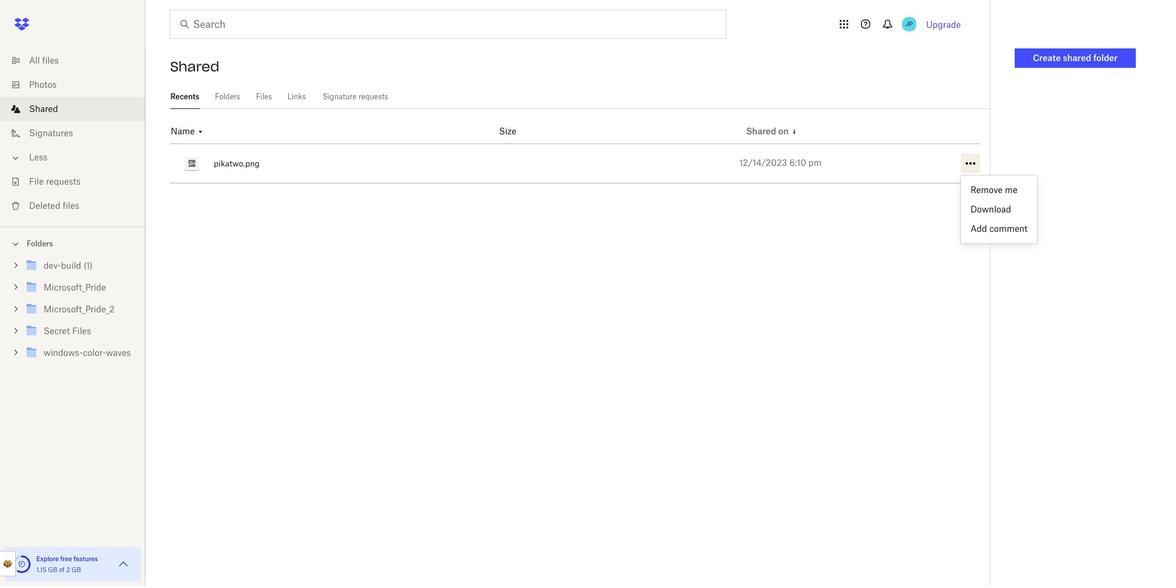Task type: vqa. For each thing, say whether or not it's contained in the screenshot.
underscores
no



Task type: locate. For each thing, give the bounding box(es) containing it.
1 gb from the left
[[48, 567, 57, 574]]

photos
[[29, 79, 57, 90]]

1 horizontal spatial folders
[[215, 92, 240, 101]]

links
[[288, 92, 306, 101]]

1 vertical spatial requests
[[46, 176, 81, 187]]

folders left files
[[215, 92, 240, 101]]

shared
[[170, 58, 220, 75], [29, 104, 58, 114]]

0 vertical spatial shared
[[170, 58, 220, 75]]

all files
[[29, 55, 59, 65]]

0 horizontal spatial requests
[[46, 176, 81, 187]]

list
[[0, 41, 145, 227]]

0 vertical spatial requests
[[359, 92, 388, 101]]

deleted files
[[29, 201, 79, 211]]

remove
[[971, 185, 1003, 195]]

of
[[59, 567, 65, 574]]

1 vertical spatial folders
[[27, 239, 53, 248]]

requests
[[359, 92, 388, 101], [46, 176, 81, 187]]

shared down photos
[[29, 104, 58, 114]]

0 horizontal spatial files
[[42, 55, 59, 65]]

1 vertical spatial files
[[63, 201, 79, 211]]

folders
[[215, 92, 240, 101], [27, 239, 53, 248]]

free
[[60, 556, 72, 563]]

tab list containing recents
[[170, 85, 991, 109]]

1 horizontal spatial files
[[63, 201, 79, 211]]

12/14/2023
[[740, 157, 788, 168]]

1 horizontal spatial gb
[[72, 567, 81, 574]]

upgrade
[[927, 19, 962, 29]]

recents link
[[170, 85, 200, 107]]

requests up deleted files
[[46, 176, 81, 187]]

create shared folder button
[[1016, 48, 1137, 68]]

shared link
[[10, 97, 145, 121]]

signatures link
[[10, 121, 145, 145]]

tab list
[[170, 85, 991, 109]]

explore free features 1.15 gb of 2 gb
[[36, 556, 98, 574]]

file requests link
[[10, 170, 145, 194]]

files right all
[[42, 55, 59, 65]]

group
[[0, 253, 145, 373]]

list containing all files
[[0, 41, 145, 227]]

signature requests link
[[321, 85, 390, 107]]

0 vertical spatial folders
[[215, 92, 240, 101]]

0 horizontal spatial shared
[[29, 104, 58, 114]]

shared up recents link
[[170, 58, 220, 75]]

file
[[29, 176, 44, 187]]

gb left of
[[48, 567, 57, 574]]

folders button
[[0, 234, 145, 253]]

gb right 2
[[72, 567, 81, 574]]

me
[[1006, 185, 1018, 195]]

requests for file requests
[[46, 176, 81, 187]]

files link
[[256, 85, 273, 107]]

0 horizontal spatial gb
[[48, 567, 57, 574]]

folders down deleted
[[27, 239, 53, 248]]

1 vertical spatial shared
[[29, 104, 58, 114]]

6:10
[[790, 157, 807, 168]]

requests inside list
[[46, 176, 81, 187]]

0 horizontal spatial folders
[[27, 239, 53, 248]]

requests for signature requests
[[359, 92, 388, 101]]

pikatwo.png image
[[180, 151, 204, 176]]

0 vertical spatial files
[[42, 55, 59, 65]]

signature requests
[[323, 92, 388, 101]]

files
[[42, 55, 59, 65], [63, 201, 79, 211]]

pikatwo.png
[[214, 159, 260, 168]]

files for deleted files
[[63, 201, 79, 211]]

recents
[[171, 92, 200, 101]]

files down file requests link
[[63, 201, 79, 211]]

pikatwo.png button
[[180, 144, 497, 183]]

requests right signature
[[359, 92, 388, 101]]

gb
[[48, 567, 57, 574], [72, 567, 81, 574]]

1 horizontal spatial requests
[[359, 92, 388, 101]]

1 horizontal spatial shared
[[170, 58, 220, 75]]

shared inside the shared 'link'
[[29, 104, 58, 114]]



Task type: describe. For each thing, give the bounding box(es) containing it.
explore
[[36, 556, 59, 563]]

create shared folder
[[1034, 53, 1119, 63]]

less image
[[10, 152, 22, 164]]

links link
[[287, 85, 307, 107]]

all files link
[[10, 48, 145, 73]]

download
[[971, 204, 1012, 215]]

more actions image
[[964, 156, 979, 171]]

create
[[1034, 53, 1062, 63]]

files
[[256, 92, 272, 101]]

comment
[[990, 224, 1028, 234]]

features
[[74, 556, 98, 563]]

upgrade link
[[927, 19, 962, 29]]

pm
[[809, 157, 822, 168]]

1.15
[[36, 567, 46, 574]]

2
[[66, 567, 70, 574]]

quota usage element
[[12, 555, 32, 574]]

dropbox image
[[10, 12, 34, 36]]

shared list item
[[0, 97, 145, 121]]

shared
[[1064, 53, 1092, 63]]

remove me
[[971, 185, 1018, 195]]

12/14/2023 6:10 pm
[[740, 157, 822, 168]]

deleted files link
[[10, 194, 145, 218]]

deleted
[[29, 201, 60, 211]]

2 gb from the left
[[72, 567, 81, 574]]

files for all files
[[42, 55, 59, 65]]

add comment
[[971, 224, 1028, 234]]

signatures
[[29, 128, 73, 138]]

photos link
[[10, 73, 145, 97]]

folders inside button
[[27, 239, 53, 248]]

all
[[29, 55, 40, 65]]

folder
[[1094, 53, 1119, 63]]

signature
[[323, 92, 357, 101]]

file requests
[[29, 176, 81, 187]]

add
[[971, 224, 988, 234]]

folders link
[[214, 85, 241, 107]]

less
[[29, 152, 47, 162]]



